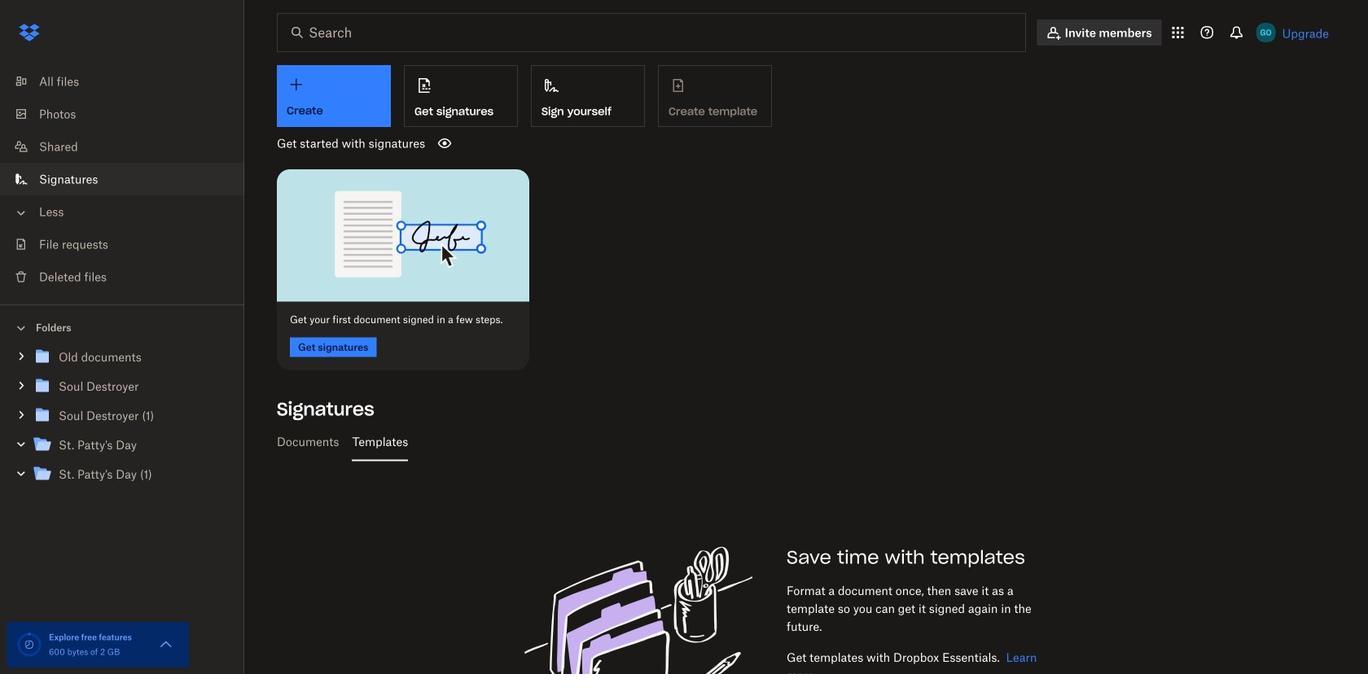 Task type: vqa. For each thing, say whether or not it's contained in the screenshot.
quota usage progress bar
yes



Task type: describe. For each thing, give the bounding box(es) containing it.
dropbox image
[[13, 16, 46, 49]]

quota usage progress bar
[[16, 632, 42, 658]]

quota usage image
[[16, 632, 42, 658]]

less image
[[13, 205, 29, 221]]



Task type: locate. For each thing, give the bounding box(es) containing it.
group
[[0, 339, 244, 502]]

list item
[[0, 163, 244, 196]]

Search in folder "Dropbox" text field
[[309, 23, 992, 42]]

tab list
[[271, 422, 1336, 462]]

list
[[0, 55, 244, 305]]



